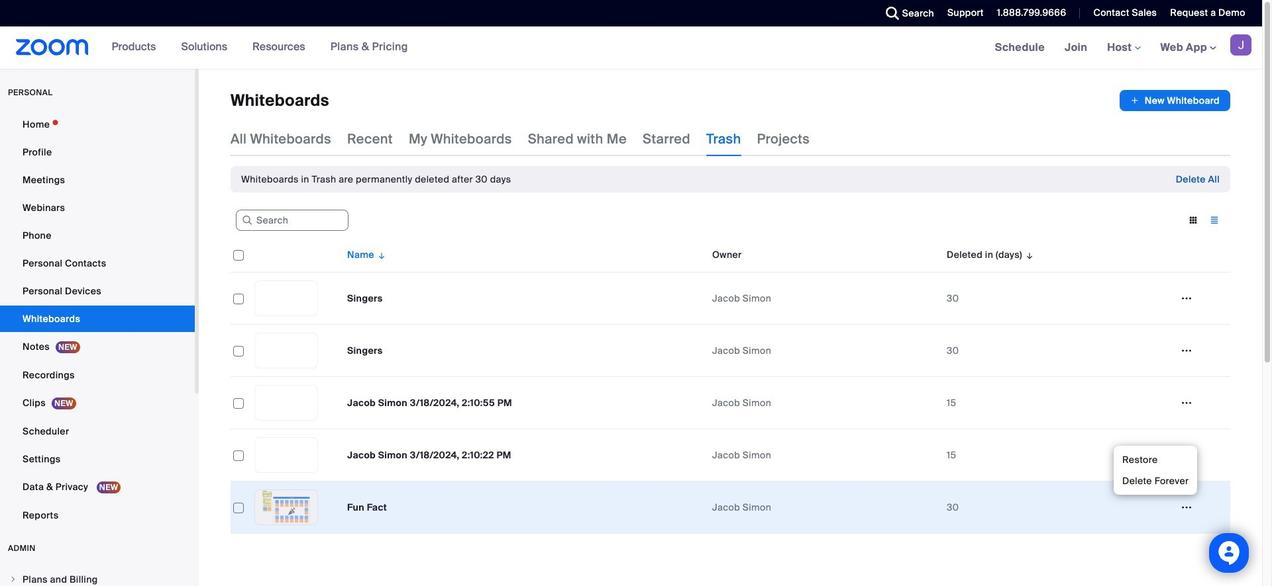 Task type: describe. For each thing, give the bounding box(es) containing it.
fun fact, modified at apr 02, 2024 by jacob simon, view only, link image
[[254, 490, 318, 526]]

meetings navigation
[[985, 27, 1262, 70]]

jacob simon 3/18/2024, 2:10:55 pm element
[[347, 398, 512, 409]]

0 vertical spatial application
[[1120, 90, 1230, 111]]

2 singers element from the top
[[347, 345, 383, 357]]

right image
[[9, 576, 17, 584]]

arrow down image
[[1022, 247, 1034, 263]]

add image
[[1130, 94, 1139, 107]]

jacob simon 3/18/2024, 2:10:22 pm element
[[347, 450, 511, 462]]

thumbnail of singers image for second singers element from the bottom
[[255, 282, 317, 316]]

fun fact element
[[347, 502, 387, 514]]

thumbnail of jacob simon 3/18/2024, 2:10:55 pm image
[[255, 386, 317, 421]]



Task type: vqa. For each thing, say whether or not it's contained in the screenshot.
Close icon
no



Task type: locate. For each thing, give the bounding box(es) containing it.
1 singers element from the top
[[347, 293, 383, 305]]

alert
[[241, 173, 511, 186]]

1 vertical spatial singers element
[[347, 345, 383, 357]]

singers element
[[347, 293, 383, 305], [347, 345, 383, 357]]

product information navigation
[[102, 27, 418, 69]]

1 vertical spatial application
[[231, 238, 1240, 545]]

zoom logo image
[[16, 39, 89, 56]]

menu item
[[0, 568, 195, 587]]

0 vertical spatial singers element
[[347, 293, 383, 305]]

1 thumbnail of singers image from the top
[[255, 282, 317, 316]]

tabs of all whiteboard page tab list
[[231, 122, 810, 156]]

thumbnail of fun fact image
[[255, 491, 317, 525]]

1 vertical spatial thumbnail of singers image
[[255, 334, 317, 368]]

more options for fun fact image
[[1176, 502, 1197, 514]]

arrow down image
[[374, 247, 386, 263]]

list mode, selected image
[[1204, 215, 1225, 227]]

0 vertical spatial thumbnail of singers image
[[255, 282, 317, 316]]

Search text field
[[236, 210, 348, 231]]

thumbnail of jacob simon 3/18/2024, 2:10:22 pm image
[[255, 439, 317, 473]]

2 thumbnail of singers image from the top
[[255, 334, 317, 368]]

thumbnail of singers image for first singers element from the bottom of the the bottommost application
[[255, 334, 317, 368]]

grid mode, not selected image
[[1183, 215, 1204, 227]]

personal menu menu
[[0, 111, 195, 531]]

profile picture image
[[1230, 34, 1251, 56]]

application
[[1120, 90, 1230, 111], [231, 238, 1240, 545]]

thumbnail of singers image
[[255, 282, 317, 316], [255, 334, 317, 368]]

banner
[[0, 27, 1262, 70]]



